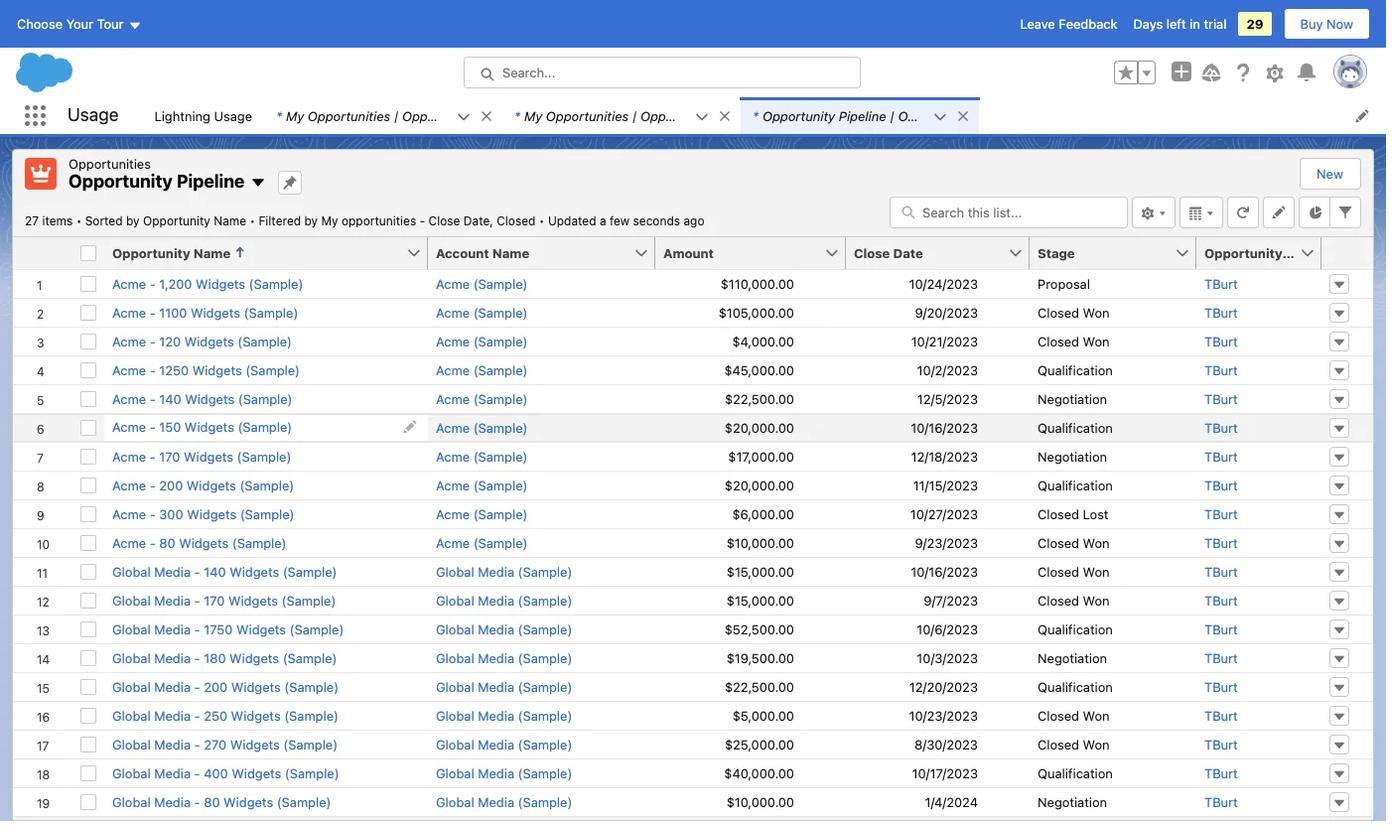 Task type: vqa. For each thing, say whether or not it's contained in the screenshot.


Task type: locate. For each thing, give the bounding box(es) containing it.
closed won for 9/23/2023
[[1038, 535, 1110, 551]]

1750
[[204, 621, 233, 637]]

* my opportunities | opportunities
[[276, 108, 485, 124], [515, 108, 723, 124]]

9/7/2023
[[924, 592, 978, 608]]

days
[[1134, 16, 1163, 32]]

3 global media (sample) from the top
[[436, 621, 572, 637]]

4 tburt from the top
[[1205, 362, 1238, 378]]

* my opportunities | opportunities for second list item from the left
[[515, 108, 723, 124]]

0 vertical spatial 170
[[159, 448, 180, 464]]

acme (sample) link for acme - 80 widgets (sample)
[[436, 535, 528, 551]]

global media - 1750 widgets (sample) link
[[112, 621, 344, 637]]

widgets down "acme - 140 widgets (sample)"
[[185, 419, 234, 435]]

1 closed won from the top
[[1038, 304, 1110, 320]]

16 tburt link from the top
[[1205, 708, 1238, 724]]

10/16/2023 up 12/18/2023
[[911, 420, 978, 436]]

opportunity pipeline|opportunities|list view element
[[12, 149, 1375, 821]]

170 up 1750
[[204, 592, 225, 608]]

opportunities
[[308, 108, 391, 124], [402, 108, 485, 124], [546, 108, 629, 124], [641, 108, 723, 124], [898, 108, 981, 124], [69, 156, 151, 172]]

2 horizontal spatial my
[[524, 108, 543, 124]]

global for global media (sample) link related to global media - 200 widgets (sample)
[[436, 679, 474, 695]]

1 global media (sample) from the top
[[436, 564, 572, 580]]

global media (sample) for global media - 170 widgets (sample)
[[436, 592, 572, 608]]

12/20/2023
[[910, 679, 978, 695]]

now
[[1327, 16, 1354, 32]]

widgets down global media - 1750 widgets (sample)
[[230, 650, 279, 666]]

- down global media - 180 widgets (sample) link
[[194, 679, 200, 695]]

opportunity inside button
[[112, 245, 190, 261]]

$10,000.00 down $6,000.00
[[727, 535, 795, 551]]

global media (sample) for global media - 200 widgets (sample)
[[436, 679, 572, 695]]

8 global media (sample) from the top
[[436, 765, 572, 781]]

widgets up global media - 250 widgets (sample)
[[231, 679, 281, 695]]

200 up 250
[[204, 679, 228, 695]]

closed for 10/23/2023
[[1038, 708, 1080, 724]]

2 $10,000.00 from the top
[[727, 794, 795, 810]]

global media - 200 widgets (sample) link
[[112, 679, 339, 695]]

4 global media (sample) link from the top
[[436, 650, 572, 666]]

10 tburt from the top
[[1205, 535, 1238, 551]]

widgets up "acme - 140 widgets (sample)"
[[192, 362, 242, 378]]

14 tburt from the top
[[1205, 650, 1238, 666]]

2 horizontal spatial |
[[890, 108, 895, 124]]

usage left 'lightning'
[[68, 105, 119, 125]]

0 horizontal spatial close
[[429, 213, 460, 228]]

120
[[159, 333, 181, 349]]

widgets right 270
[[230, 736, 280, 752]]

1 vertical spatial 200
[[204, 679, 228, 695]]

new
[[1317, 166, 1344, 182]]

2 qualification from the top
[[1038, 420, 1113, 436]]

5 tburt link from the top
[[1205, 391, 1238, 407]]

closed for 8/30/2023
[[1038, 736, 1080, 752]]

6 global media (sample) from the top
[[436, 708, 572, 724]]

2 negotiation from the top
[[1038, 448, 1108, 464]]

11 tburt from the top
[[1205, 564, 1238, 580]]

acme - 120 widgets (sample)
[[112, 333, 292, 349]]

29
[[1247, 16, 1264, 32]]

acme - 1,200 widgets (sample) link
[[112, 276, 303, 291]]

- down acme - 80 widgets (sample)
[[194, 564, 200, 580]]

tour
[[97, 16, 124, 32]]

tburt for global media - 140 widgets (sample)
[[1205, 564, 1238, 580]]

global for global media - 400 widgets (sample)'s global media (sample) link
[[436, 765, 474, 781]]

closed won for 9/20/2023
[[1038, 304, 1110, 320]]

global media (sample) for global media - 80 widgets (sample)
[[436, 794, 572, 810]]

2 | from the left
[[632, 108, 637, 124]]

close date
[[854, 245, 923, 261]]

qualification
[[1038, 362, 1113, 378], [1038, 420, 1113, 436], [1038, 477, 1113, 493], [1038, 621, 1113, 637], [1038, 679, 1113, 695], [1038, 765, 1113, 781]]

global media (sample) for global media - 400 widgets (sample)
[[436, 765, 572, 781]]

acme - 200 widgets (sample)
[[112, 477, 294, 493]]

$22,500.00 for 12/20/2023
[[725, 679, 795, 695]]

tburt for global media - 180 widgets (sample)
[[1205, 650, 1238, 666]]

0 vertical spatial $10,000.00
[[727, 535, 795, 551]]

6 global media (sample) link from the top
[[436, 708, 572, 724]]

close date button
[[846, 237, 1008, 269]]

0 horizontal spatial 170
[[159, 448, 180, 464]]

* for first list item from left
[[276, 108, 282, 124]]

1/4/2024
[[925, 794, 978, 810]]

4 tburt link from the top
[[1205, 362, 1238, 378]]

9 tburt from the top
[[1205, 506, 1238, 522]]

global media (sample) link for global media - 170 widgets (sample)
[[436, 592, 572, 608]]

$20,000.00
[[725, 420, 795, 436], [725, 477, 795, 493]]

4 negotiation from the top
[[1038, 794, 1108, 810]]

tburt link
[[1205, 276, 1238, 291], [1205, 304, 1238, 320], [1205, 333, 1238, 349], [1205, 362, 1238, 378], [1205, 391, 1238, 407], [1205, 420, 1238, 436], [1205, 448, 1238, 464], [1205, 477, 1238, 493], [1205, 506, 1238, 522], [1205, 535, 1238, 551], [1205, 564, 1238, 580], [1205, 592, 1238, 608], [1205, 621, 1238, 637], [1205, 650, 1238, 666], [1205, 679, 1238, 695], [1205, 708, 1238, 724], [1205, 736, 1238, 752], [1205, 765, 1238, 781], [1205, 794, 1238, 810]]

widgets
[[196, 276, 245, 291], [191, 304, 240, 320], [184, 333, 234, 349], [192, 362, 242, 378], [185, 391, 235, 407], [185, 419, 234, 435], [184, 448, 233, 464], [187, 477, 236, 493], [187, 506, 237, 522], [179, 535, 229, 551], [230, 564, 279, 580], [228, 592, 278, 608], [236, 621, 286, 637], [230, 650, 279, 666], [231, 679, 281, 695], [231, 708, 281, 724], [230, 736, 280, 752], [232, 765, 281, 781], [224, 794, 273, 810]]

$25,000.00
[[725, 736, 795, 752]]

days left in trial
[[1134, 16, 1227, 32]]

12/18/2023
[[911, 448, 978, 464]]

name inside 'element'
[[492, 245, 530, 261]]

global media - 140 widgets (sample) link
[[112, 564, 337, 580]]

$20,000.00 up $17,000.00
[[725, 420, 795, 436]]

0 vertical spatial $15,000.00
[[727, 564, 795, 580]]

7 tburt from the top
[[1205, 448, 1238, 464]]

stage
[[1038, 245, 1075, 261]]

global media (sample) link for global media - 400 widgets (sample)
[[436, 765, 572, 781]]

$10,000.00 down $40,000.00
[[727, 794, 795, 810]]

acme (sample) for acme - 1100 widgets (sample)
[[436, 304, 528, 320]]

0 vertical spatial 10/16/2023
[[911, 420, 978, 436]]

5 closed won from the top
[[1038, 592, 1110, 608]]

- left 300
[[150, 506, 156, 522]]

closed for 9/7/2023
[[1038, 592, 1080, 608]]

10/16/2023 down 9/23/2023
[[911, 564, 978, 580]]

action element
[[1322, 237, 1374, 270]]

tburt for global media - 1750 widgets (sample)
[[1205, 621, 1238, 637]]

17 tburt from the top
[[1205, 736, 1238, 752]]

1 vertical spatial $22,500.00
[[725, 679, 795, 695]]

3 won from the top
[[1083, 535, 1110, 551]]

170 down the 150
[[159, 448, 180, 464]]

widgets right 400
[[232, 765, 281, 781]]

tburt for acme - 1,200 widgets (sample)
[[1205, 276, 1238, 291]]

1 vertical spatial 140
[[204, 564, 226, 580]]

$22,500.00 down the $45,000.00
[[725, 391, 795, 407]]

1 global media (sample) link from the top
[[436, 564, 572, 580]]

widgets down 'acme - 300 widgets (sample)'
[[179, 535, 229, 551]]

1 qualification from the top
[[1038, 362, 1113, 378]]

tburt link for global media - 200 widgets (sample)
[[1205, 679, 1238, 695]]

0 horizontal spatial 140
[[159, 391, 181, 407]]

1 horizontal spatial by
[[304, 213, 318, 228]]

9 global media (sample) link from the top
[[436, 794, 572, 810]]

global media - 1750 widgets (sample)
[[112, 621, 344, 637]]

global for global media (sample) link corresponding to global media - 180 widgets (sample)
[[436, 650, 474, 666]]

global media (sample) for global media - 140 widgets (sample)
[[436, 564, 572, 580]]

global for global media - 270 widgets (sample)'s global media (sample) link
[[436, 736, 474, 752]]

pipeline down lightning usage
[[177, 171, 245, 192]]

usage right 'lightning'
[[214, 108, 252, 124]]

my inside opportunity pipeline|opportunities|list view element
[[321, 213, 338, 228]]

1 horizontal spatial *
[[515, 108, 520, 124]]

1 horizontal spatial pipeline
[[839, 108, 887, 124]]

0 horizontal spatial 200
[[159, 477, 183, 493]]

tburt for acme - 1100 widgets (sample)
[[1205, 304, 1238, 320]]

text default image
[[480, 109, 494, 123], [718, 109, 732, 123], [957, 109, 970, 123], [457, 110, 471, 124], [695, 110, 709, 124], [251, 175, 267, 191]]

global for global media (sample) link associated with global media - 1750 widgets (sample)
[[436, 621, 474, 637]]

widgets down global media - 400 widgets (sample)
[[224, 794, 273, 810]]

opportunity inside button
[[1205, 245, 1283, 261]]

acme - 1250 widgets (sample)
[[112, 362, 300, 378]]

global media - 250 widgets (sample) link
[[112, 708, 339, 724]]

19 tburt link from the top
[[1205, 794, 1238, 810]]

11 tburt link from the top
[[1205, 564, 1238, 580]]

0 vertical spatial pipeline
[[839, 108, 887, 124]]

7 tburt link from the top
[[1205, 448, 1238, 464]]

• right items
[[76, 213, 82, 228]]

1 $22,500.00 from the top
[[725, 391, 795, 407]]

won for 10/16/2023
[[1083, 564, 1110, 580]]

closed won
[[1038, 304, 1110, 320], [1038, 333, 1110, 349], [1038, 535, 1110, 551], [1038, 564, 1110, 580], [1038, 592, 1110, 608], [1038, 708, 1110, 724], [1038, 736, 1110, 752]]

buy
[[1301, 16, 1323, 32]]

my for second list item from the left
[[524, 108, 543, 124]]

by right the sorted
[[126, 213, 140, 228]]

lightning usage link
[[142, 97, 264, 134]]

3 tburt from the top
[[1205, 333, 1238, 349]]

0 horizontal spatial |
[[394, 108, 399, 124]]

18 tburt link from the top
[[1205, 765, 1238, 781]]

1 won from the top
[[1083, 304, 1110, 320]]

closed won for 9/7/2023
[[1038, 592, 1110, 608]]

5 global media (sample) link from the top
[[436, 679, 572, 695]]

global
[[112, 564, 151, 580], [436, 564, 474, 580], [112, 592, 151, 608], [436, 592, 474, 608], [112, 621, 151, 637], [436, 621, 474, 637], [112, 650, 151, 666], [436, 650, 474, 666], [112, 679, 151, 695], [436, 679, 474, 695], [112, 708, 151, 724], [436, 708, 474, 724], [112, 736, 151, 752], [436, 736, 474, 752], [112, 765, 151, 781], [436, 765, 474, 781], [112, 794, 151, 810], [436, 794, 474, 810]]

qualification for 10/6/2023
[[1038, 621, 1113, 637]]

150
[[159, 419, 181, 435]]

200 up 300
[[159, 477, 183, 493]]

tburt link for acme - 140 widgets (sample)
[[1205, 391, 1238, 407]]

1 tburt link from the top
[[1205, 276, 1238, 291]]

tburt link for acme - 120 widgets (sample)
[[1205, 333, 1238, 349]]

1 $15,000.00 from the top
[[727, 564, 795, 580]]

by right filtered at the top
[[304, 213, 318, 228]]

14 tburt link from the top
[[1205, 650, 1238, 666]]

80
[[159, 535, 175, 551], [204, 794, 220, 810]]

8 tburt from the top
[[1205, 477, 1238, 493]]

$45,000.00
[[724, 362, 795, 378]]

3 acme (sample) from the top
[[436, 333, 528, 349]]

- up acme - 150 widgets (sample) in the left bottom of the page
[[150, 391, 156, 407]]

1 horizontal spatial close
[[854, 245, 890, 261]]

closed
[[497, 213, 536, 228], [1038, 304, 1080, 320], [1038, 333, 1080, 349], [1038, 506, 1080, 522], [1038, 535, 1080, 551], [1038, 564, 1080, 580], [1038, 592, 1080, 608], [1038, 708, 1080, 724], [1038, 736, 1080, 752]]

7 won from the top
[[1083, 736, 1110, 752]]

• left updated
[[539, 213, 545, 228]]

140 up global media - 170 widgets (sample)
[[204, 564, 226, 580]]

global for global media - 400 widgets (sample) link at bottom
[[112, 765, 151, 781]]

tburt for acme - 120 widgets (sample)
[[1205, 333, 1238, 349]]

global media - 80 widgets (sample) link
[[112, 794, 331, 810]]

tburt link for acme - 1100 widgets (sample)
[[1205, 304, 1238, 320]]

opportunity
[[763, 108, 835, 124], [69, 171, 173, 192], [143, 213, 210, 228], [112, 245, 190, 261], [1205, 245, 1283, 261]]

opportunity pipeline status
[[25, 213, 548, 228]]

list item
[[264, 97, 503, 134], [503, 97, 741, 134], [741, 97, 981, 134]]

negotiation for 1/4/2024
[[1038, 794, 1108, 810]]

6 closed won from the top
[[1038, 708, 1110, 724]]

$22,500.00
[[725, 391, 795, 407], [725, 679, 795, 695]]

2 closed won from the top
[[1038, 333, 1110, 349]]

tburt link for global media - 80 widgets (sample)
[[1205, 794, 1238, 810]]

10/6/2023
[[917, 621, 978, 637]]

1 horizontal spatial 140
[[204, 564, 226, 580]]

9 acme (sample) link from the top
[[436, 506, 528, 522]]

2 $15,000.00 from the top
[[727, 592, 795, 608]]

1 horizontal spatial usage
[[214, 108, 252, 124]]

$22,500.00 down $19,500.00 at bottom right
[[725, 679, 795, 695]]

5 won from the top
[[1083, 592, 1110, 608]]

lost
[[1083, 506, 1109, 522]]

amount button
[[655, 237, 824, 269]]

my down search...
[[524, 108, 543, 124]]

tburt link for acme - 1250 widgets (sample)
[[1205, 362, 1238, 378]]

widgets right 1750
[[236, 621, 286, 637]]

*
[[276, 108, 282, 124], [515, 108, 520, 124], [753, 108, 759, 124]]

opportunity for opportunity owner alias
[[1205, 245, 1283, 261]]

widgets right 250
[[231, 708, 281, 724]]

4 qualification from the top
[[1038, 621, 1113, 637]]

1 horizontal spatial |
[[632, 108, 637, 124]]

media
[[154, 564, 191, 580], [478, 564, 514, 580], [154, 592, 191, 608], [478, 592, 514, 608], [154, 621, 191, 637], [478, 621, 514, 637], [154, 650, 191, 666], [478, 650, 514, 666], [154, 679, 191, 695], [478, 679, 514, 695], [154, 708, 191, 724], [478, 708, 514, 724], [154, 736, 191, 752], [478, 736, 514, 752], [154, 765, 191, 781], [478, 765, 514, 781], [154, 794, 191, 810], [478, 794, 514, 810]]

8 global media (sample) link from the top
[[436, 765, 572, 781]]

item number element
[[13, 237, 73, 270]]

0 vertical spatial 80
[[159, 535, 175, 551]]

None search field
[[890, 196, 1128, 228]]

acme (sample) link for acme - 1250 widgets (sample)
[[436, 362, 528, 378]]

amount
[[663, 245, 714, 261]]

•
[[76, 213, 82, 228], [250, 213, 255, 228], [539, 213, 545, 228]]

12 tburt link from the top
[[1205, 592, 1238, 608]]

2 tburt from the top
[[1205, 304, 1238, 320]]

12 tburt from the top
[[1205, 592, 1238, 608]]

3 tburt link from the top
[[1205, 333, 1238, 349]]

0 horizontal spatial 80
[[159, 535, 175, 551]]

7 global media (sample) link from the top
[[436, 736, 572, 752]]

close left date
[[854, 245, 890, 261]]

name up acme - 1,200 widgets (sample)
[[194, 245, 231, 261]]

1 horizontal spatial 200
[[204, 679, 228, 695]]

global media (sample) for global media - 180 widgets (sample)
[[436, 650, 572, 666]]

pipeline left text default image
[[839, 108, 887, 124]]

1 • from the left
[[76, 213, 82, 228]]

acme (sample) for acme - 1250 widgets (sample)
[[436, 362, 528, 378]]

in
[[1190, 16, 1201, 32]]

name up 'opportunity name' button
[[214, 213, 246, 228]]

- left 1,200
[[150, 276, 156, 291]]

80 down 400
[[204, 794, 220, 810]]

3 qualification from the top
[[1038, 477, 1113, 493]]

1 vertical spatial pipeline
[[177, 171, 245, 192]]

global for global media - 200 widgets (sample) link
[[112, 679, 151, 695]]

closed won for 10/16/2023
[[1038, 564, 1110, 580]]

8 acme (sample) link from the top
[[436, 477, 528, 493]]

10/23/2023
[[909, 708, 978, 724]]

10/24/2023
[[909, 276, 978, 291]]

1 vertical spatial 80
[[204, 794, 220, 810]]

amount element
[[655, 237, 858, 270]]

global media (sample) link for global media - 180 widgets (sample)
[[436, 650, 572, 666]]

2 tburt link from the top
[[1205, 304, 1238, 320]]

6 qualification from the top
[[1038, 765, 1113, 781]]

1 $10,000.00 from the top
[[727, 535, 795, 551]]

buy now
[[1301, 16, 1354, 32]]

acme (sample) for acme - 1,200 widgets (sample)
[[436, 276, 528, 291]]

$22,500.00 for 12/5/2023
[[725, 391, 795, 407]]

4 global media (sample) from the top
[[436, 650, 572, 666]]

16 tburt from the top
[[1205, 708, 1238, 724]]

tburt link for acme - 1,200 widgets (sample)
[[1205, 276, 1238, 291]]

10 tburt link from the top
[[1205, 535, 1238, 551]]

4 acme (sample) from the top
[[436, 362, 528, 378]]

7 acme (sample) link from the top
[[436, 448, 528, 464]]

0 vertical spatial $20,000.00
[[725, 420, 795, 436]]

0 horizontal spatial •
[[76, 213, 82, 228]]

group
[[1114, 61, 1156, 84]]

global for global media (sample) link for global media - 170 widgets (sample)
[[436, 592, 474, 608]]

15 tburt link from the top
[[1205, 679, 1238, 695]]

1 vertical spatial $10,000.00
[[727, 794, 795, 810]]

opportunity for opportunity name
[[112, 245, 190, 261]]

8/30/2023
[[915, 736, 978, 752]]

my right lightning usage link
[[286, 108, 304, 124]]

choose
[[17, 16, 63, 32]]

5 acme (sample) link from the top
[[436, 391, 528, 407]]

0 horizontal spatial usage
[[68, 105, 119, 125]]

cell
[[73, 237, 104, 270]]

1 vertical spatial 10/16/2023
[[911, 564, 978, 580]]

widgets up acme - 1250 widgets (sample)
[[184, 333, 234, 349]]

10/16/2023
[[911, 420, 978, 436], [911, 564, 978, 580]]

tburt link for global media - 270 widgets (sample)
[[1205, 736, 1238, 752]]

- left 1750
[[194, 621, 200, 637]]

1 acme (sample) from the top
[[436, 276, 528, 291]]

17 tburt link from the top
[[1205, 736, 1238, 752]]

3 * from the left
[[753, 108, 759, 124]]

- left 250
[[194, 708, 200, 724]]

$10,000.00
[[727, 535, 795, 551], [727, 794, 795, 810]]

negotiation for 10/3/2023
[[1038, 650, 1108, 666]]

updated
[[548, 213, 596, 228]]

buy now button
[[1284, 8, 1371, 40]]

10 acme (sample) from the top
[[436, 535, 528, 551]]

6 acme (sample) from the top
[[436, 420, 528, 436]]

18 tburt from the top
[[1205, 765, 1238, 781]]

1 acme (sample) link from the top
[[436, 276, 528, 291]]

list
[[142, 97, 1386, 134]]

0 horizontal spatial my
[[286, 108, 304, 124]]

1 vertical spatial $15,000.00
[[727, 592, 795, 608]]

2 acme (sample) link from the top
[[436, 304, 528, 320]]

global media - 180 widgets (sample)
[[112, 650, 337, 666]]

1 vertical spatial $20,000.00
[[725, 477, 795, 493]]

10/2/2023
[[917, 362, 978, 378]]

1 vertical spatial close
[[854, 245, 890, 261]]

0 vertical spatial 200
[[159, 477, 183, 493]]

9 tburt link from the top
[[1205, 506, 1238, 522]]

acme - 170 widgets (sample) link
[[112, 448, 291, 464]]

closed for 9/20/2023
[[1038, 304, 1080, 320]]

sorted
[[85, 213, 123, 228]]

tburt for global media - 400 widgets (sample)
[[1205, 765, 1238, 781]]

won for 10/21/2023
[[1083, 333, 1110, 349]]

widgets up global media - 1750 widgets (sample)
[[228, 592, 278, 608]]

1 * from the left
[[276, 108, 282, 124]]

1 horizontal spatial 80
[[204, 794, 220, 810]]

global media (sample) link for global media - 1750 widgets (sample)
[[436, 621, 572, 637]]

- left the 150
[[150, 419, 156, 435]]

tburt link for acme - 300 widgets (sample)
[[1205, 506, 1238, 522]]

7 acme (sample) from the top
[[436, 448, 528, 464]]

0 horizontal spatial * my opportunities | opportunities
[[276, 108, 485, 124]]

tburt for global media - 250 widgets (sample)
[[1205, 708, 1238, 724]]

1 tburt from the top
[[1205, 276, 1238, 291]]

tburt for acme - 80 widgets (sample)
[[1205, 535, 1238, 551]]

acme (sample) link for acme - 200 widgets (sample)
[[436, 477, 528, 493]]

| for first list item from left
[[394, 108, 399, 124]]

5 acme (sample) from the top
[[436, 391, 528, 407]]

0 horizontal spatial by
[[126, 213, 140, 228]]

won for 9/20/2023
[[1083, 304, 1110, 320]]

6 tburt from the top
[[1205, 420, 1238, 436]]

80 down 300
[[159, 535, 175, 551]]

item number image
[[13, 237, 73, 269]]

close left date,
[[429, 213, 460, 228]]

won for 10/23/2023
[[1083, 708, 1110, 724]]

19 tburt from the top
[[1205, 794, 1238, 810]]

my left opportunities
[[321, 213, 338, 228]]

acme (sample) for acme - 200 widgets (sample)
[[436, 477, 528, 493]]

global media (sample) for global media - 250 widgets (sample)
[[436, 708, 572, 724]]

4 acme (sample) link from the top
[[436, 362, 528, 378]]

qualification for 10/16/2023
[[1038, 420, 1113, 436]]

date
[[893, 245, 923, 261]]

$20,000.00 down $17,000.00
[[725, 477, 795, 493]]

acme - 140 widgets (sample)
[[112, 391, 293, 407]]

2 horizontal spatial •
[[539, 213, 545, 228]]

2 global media (sample) from the top
[[436, 592, 572, 608]]

1 horizontal spatial my
[[321, 213, 338, 228]]

5 tburt from the top
[[1205, 391, 1238, 407]]

0 horizontal spatial *
[[276, 108, 282, 124]]

2 won from the top
[[1083, 333, 1110, 349]]

140 up the 150
[[159, 391, 181, 407]]

- left 1100
[[150, 304, 156, 320]]

3 negotiation from the top
[[1038, 650, 1108, 666]]

opportunity owner alias element
[[1197, 237, 1363, 270]]

1 horizontal spatial * my opportunities | opportunities
[[515, 108, 723, 124]]

1 by from the left
[[126, 213, 140, 228]]

qualification for 12/20/2023
[[1038, 679, 1113, 695]]

• left filtered at the top
[[250, 213, 255, 228]]

1 horizontal spatial 170
[[204, 592, 225, 608]]

3 closed won from the top
[[1038, 535, 1110, 551]]

name down date,
[[492, 245, 530, 261]]

2 * my opportunities | opportunities from the left
[[515, 108, 723, 124]]

1 horizontal spatial •
[[250, 213, 255, 228]]

0 vertical spatial $22,500.00
[[725, 391, 795, 407]]

2 horizontal spatial *
[[753, 108, 759, 124]]

10 acme (sample) link from the top
[[436, 535, 528, 551]]

- left 120
[[150, 333, 156, 349]]

4 won from the top
[[1083, 564, 1110, 580]]

global media (sample) link for global media - 80 widgets (sample)
[[436, 794, 572, 810]]

- inside the acme - 150 widgets (sample) link
[[150, 419, 156, 435]]

13 tburt link from the top
[[1205, 621, 1238, 637]]

my
[[286, 108, 304, 124], [524, 108, 543, 124], [321, 213, 338, 228]]



Task type: describe. For each thing, give the bounding box(es) containing it.
tburt link for acme - 80 widgets (sample)
[[1205, 535, 1238, 551]]

$52,500.00
[[725, 621, 795, 637]]

opportunity pipeline grid
[[13, 237, 1374, 817]]

global media - 170 widgets (sample) link
[[112, 592, 336, 608]]

my for first list item from left
[[286, 108, 304, 124]]

acme (sample) for acme - 170 widgets (sample)
[[436, 448, 528, 464]]

$4,000.00
[[732, 333, 795, 349]]

ago
[[684, 213, 705, 228]]

global media - 140 widgets (sample)
[[112, 564, 337, 580]]

stage button
[[1030, 237, 1175, 269]]

global media - 270 widgets (sample)
[[112, 736, 338, 752]]

closed won for 8/30/2023
[[1038, 736, 1110, 752]]

6 tburt link from the top
[[1205, 420, 1238, 436]]

trial
[[1204, 16, 1227, 32]]

acme - 150 widgets (sample) link
[[112, 419, 292, 436]]

* my opportunities | opportunities for first list item from left
[[276, 108, 485, 124]]

- down global media - 140 widgets (sample) link
[[194, 592, 200, 608]]

acme - 120 widgets (sample) link
[[112, 333, 292, 349]]

close date element
[[846, 237, 1042, 270]]

widgets inside the acme - 150 widgets (sample) link
[[185, 419, 234, 435]]

usage inside list
[[214, 108, 252, 124]]

tburt link for global media - 250 widgets (sample)
[[1205, 708, 1238, 724]]

1100
[[159, 304, 187, 320]]

10/3/2023
[[917, 650, 978, 666]]

list containing lightning usage
[[142, 97, 1386, 134]]

global media (sample) link for global media - 250 widgets (sample)
[[436, 708, 572, 724]]

- left 1250
[[150, 362, 156, 378]]

closed won for 10/23/2023
[[1038, 708, 1110, 724]]

- down acme - 170 widgets (sample) link
[[150, 477, 156, 493]]

qualification for 11/15/2023
[[1038, 477, 1113, 493]]

| for second list item from the left
[[632, 108, 637, 124]]

owner
[[1286, 245, 1328, 261]]

3 list item from the left
[[741, 97, 981, 134]]

1 vertical spatial 170
[[204, 592, 225, 608]]

* opportunity pipeline | opportunities
[[753, 108, 981, 124]]

name for opportunity name
[[194, 245, 231, 261]]

- left 400
[[194, 765, 200, 781]]

27 items • sorted by opportunity name • filtered by my opportunities - close date, closed • updated a few seconds ago
[[25, 213, 705, 228]]

global media (sample) for global media - 270 widgets (sample)
[[436, 736, 572, 752]]

tburt link for acme - 170 widgets (sample)
[[1205, 448, 1238, 464]]

$10,000.00 for 9/23/2023
[[727, 535, 795, 551]]

acme (sample) link for acme - 300 widgets (sample)
[[436, 506, 528, 522]]

date,
[[464, 213, 493, 228]]

- down the acme - 150 widgets (sample) link at bottom
[[150, 448, 156, 464]]

feedback
[[1059, 16, 1118, 32]]

new button
[[1301, 159, 1360, 189]]

pipeline inside list item
[[839, 108, 887, 124]]

tburt link for global media - 140 widgets (sample)
[[1205, 564, 1238, 580]]

opportunity inside list item
[[763, 108, 835, 124]]

0 vertical spatial close
[[429, 213, 460, 228]]

tburt link for global media - 400 widgets (sample)
[[1205, 765, 1238, 781]]

$10,000.00 for 1/4/2024
[[727, 794, 795, 810]]

a
[[600, 213, 606, 228]]

search... button
[[464, 57, 861, 88]]

Search Opportunity Pipeline list view. search field
[[890, 196, 1128, 228]]

9/20/2023
[[915, 304, 978, 320]]

acme (sample) for acme - 120 widgets (sample)
[[436, 333, 528, 349]]

$110,000.00
[[721, 276, 795, 291]]

global for global media (sample) link corresponding to global media - 80 widgets (sample)
[[436, 794, 474, 810]]

global for global media - 270 widgets (sample) link
[[112, 736, 151, 752]]

won for 8/30/2023
[[1083, 736, 1110, 752]]

acme - 140 widgets (sample) link
[[112, 391, 293, 407]]

cell inside the opportunity pipeline grid
[[73, 237, 104, 270]]

closed for 10/27/2023
[[1038, 506, 1080, 522]]

global for global media - 250 widgets (sample) link
[[112, 708, 151, 724]]

$15,000.00 for 10/16/2023
[[727, 564, 795, 580]]

$105,000.00
[[719, 304, 795, 320]]

acme (sample) link for acme - 170 widgets (sample)
[[436, 448, 528, 464]]

$5,000.00
[[733, 708, 795, 724]]

global media - 200 widgets (sample)
[[112, 679, 339, 695]]

1 $20,000.00 from the top
[[725, 420, 795, 436]]

- down global media - 400 widgets (sample) link at bottom
[[194, 794, 200, 810]]

opportunity owner alias
[[1205, 245, 1363, 261]]

left
[[1167, 16, 1187, 32]]

opportunities
[[342, 213, 416, 228]]

tburt link for global media - 180 widgets (sample)
[[1205, 650, 1238, 666]]

negotiation for 12/5/2023
[[1038, 391, 1108, 407]]

acme (sample) link for acme - 1100 widgets (sample)
[[436, 304, 528, 320]]

tburt for global media - 170 widgets (sample)
[[1205, 592, 1238, 608]]

10/21/2023
[[911, 333, 978, 349]]

tburt for global media - 270 widgets (sample)
[[1205, 736, 1238, 752]]

1 list item from the left
[[264, 97, 503, 134]]

0 vertical spatial 140
[[159, 391, 181, 407]]

global media - 400 widgets (sample)
[[112, 765, 339, 781]]

tburt link for global media - 170 widgets (sample)
[[1205, 592, 1238, 608]]

tburt for global media - 80 widgets (sample)
[[1205, 794, 1238, 810]]

text default image
[[934, 110, 948, 124]]

- left 180
[[194, 650, 200, 666]]

tburt link for global media - 1750 widgets (sample)
[[1205, 621, 1238, 637]]

stage element
[[1030, 237, 1209, 270]]

- left 270
[[194, 736, 200, 752]]

2 list item from the left
[[503, 97, 741, 134]]

10/16/2023 for qualification
[[911, 420, 978, 436]]

widgets up 'acme - 300 widgets (sample)'
[[187, 477, 236, 493]]

opportunity owner alias button
[[1197, 237, 1363, 269]]

- down 'acme - 300 widgets (sample)'
[[150, 535, 156, 551]]

180
[[204, 650, 226, 666]]

global for global media - 250 widgets (sample) global media (sample) link
[[436, 708, 474, 724]]

tburt for acme - 300 widgets (sample)
[[1205, 506, 1238, 522]]

acme (sample) link for acme - 140 widgets (sample)
[[436, 391, 528, 407]]

text default image inside opportunity pipeline|opportunities|list view element
[[251, 175, 267, 191]]

acme - 1250 widgets (sample) link
[[112, 362, 300, 378]]

acme - 300 widgets (sample) link
[[112, 506, 294, 522]]

acme - 1,200 widgets (sample)
[[112, 276, 303, 291]]

closed lost
[[1038, 506, 1109, 522]]

| for 1st list item from right
[[890, 108, 895, 124]]

leave
[[1020, 16, 1056, 32]]

9/23/2023
[[915, 535, 978, 551]]

2 • from the left
[[250, 213, 255, 228]]

0 horizontal spatial pipeline
[[177, 171, 245, 192]]

$17,000.00
[[728, 448, 795, 464]]

acme - 150 widgets (sample)
[[112, 419, 292, 435]]

27
[[25, 213, 39, 228]]

global for global media - 1750 widgets (sample) link
[[112, 621, 151, 637]]

acme - 300 widgets (sample)
[[112, 506, 294, 522]]

global for global media - 140 widgets (sample) link
[[112, 564, 151, 580]]

acme (sample) for acme - 300 widgets (sample)
[[436, 506, 528, 522]]

name for account name
[[492, 245, 530, 261]]

filtered
[[259, 213, 301, 228]]

opportunity name element
[[104, 237, 440, 270]]

qualification for 10/17/2023
[[1038, 765, 1113, 781]]

1250
[[159, 362, 189, 378]]

widgets down acme - 200 widgets (sample) link
[[187, 506, 237, 522]]

lightning usage
[[154, 108, 252, 124]]

seconds
[[633, 213, 680, 228]]

closed for 10/21/2023
[[1038, 333, 1080, 349]]

acme (sample) link for acme - 1,200 widgets (sample)
[[436, 276, 528, 291]]

acme - 80 widgets (sample) link
[[112, 535, 287, 551]]

2 by from the left
[[304, 213, 318, 228]]

account name element
[[428, 237, 667, 270]]

close inside close date button
[[854, 245, 890, 261]]

acme - 170 widgets (sample)
[[112, 448, 291, 464]]

12/5/2023
[[918, 391, 978, 407]]

1,200
[[159, 276, 192, 291]]

global media - 180 widgets (sample) link
[[112, 650, 337, 666]]

leave feedback
[[1020, 16, 1118, 32]]

proposal
[[1038, 276, 1090, 291]]

action image
[[1322, 237, 1374, 269]]

account name button
[[428, 237, 634, 269]]

opportunity pipeline
[[69, 171, 245, 192]]

widgets up acme - 150 widgets (sample) in the left bottom of the page
[[185, 391, 235, 407]]

2 $20,000.00 from the top
[[725, 477, 795, 493]]

global for "global media - 80 widgets (sample)" link
[[112, 794, 151, 810]]

- right opportunities
[[420, 213, 425, 228]]

choose your tour button
[[16, 8, 143, 40]]

won for 9/7/2023
[[1083, 592, 1110, 608]]

lightning
[[154, 108, 211, 124]]

alias
[[1331, 245, 1363, 261]]

global for global media - 180 widgets (sample) link
[[112, 650, 151, 666]]

widgets up acme - 1100 widgets (sample) link
[[196, 276, 245, 291]]

opportunity name button
[[104, 237, 406, 269]]

* for second list item from the left
[[515, 108, 520, 124]]

negotiation for 12/18/2023
[[1038, 448, 1108, 464]]

search...
[[503, 65, 556, 80]]

leave feedback link
[[1020, 16, 1118, 32]]

acme (sample) for acme - 80 widgets (sample)
[[436, 535, 528, 551]]

widgets up acme - 200 widgets (sample) link
[[184, 448, 233, 464]]

250
[[204, 708, 228, 724]]

acme - 1100 widgets (sample)
[[112, 304, 298, 320]]

* for 1st list item from right
[[753, 108, 759, 124]]

acme - 80 widgets (sample)
[[112, 535, 287, 551]]

tburt for acme - 170 widgets (sample)
[[1205, 448, 1238, 464]]

tburt for acme - 140 widgets (sample)
[[1205, 391, 1238, 407]]

global media - 80 widgets (sample)
[[112, 794, 331, 810]]

choose your tour
[[17, 16, 124, 32]]

$6,000.00
[[732, 506, 795, 522]]

opportunity name
[[112, 245, 231, 261]]

10/27/2023
[[910, 506, 978, 522]]

tburt for global media - 200 widgets (sample)
[[1205, 679, 1238, 695]]

widgets up global media - 170 widgets (sample)
[[230, 564, 279, 580]]

global media (sample) link for global media - 270 widgets (sample)
[[436, 736, 572, 752]]

$15,000.00 for 9/7/2023
[[727, 592, 795, 608]]

account name
[[436, 245, 530, 261]]

tburt link for acme - 200 widgets (sample)
[[1205, 477, 1238, 493]]

$19,500.00
[[727, 650, 795, 666]]

few
[[610, 213, 630, 228]]

tburt for acme - 1250 widgets (sample)
[[1205, 362, 1238, 378]]

10/17/2023
[[912, 765, 978, 781]]

3 • from the left
[[539, 213, 545, 228]]

6 acme (sample) link from the top
[[436, 420, 528, 436]]

widgets down acme - 1,200 widgets (sample)
[[191, 304, 240, 320]]

closed won for 10/21/2023
[[1038, 333, 1110, 349]]

global media (sample) link for global media - 200 widgets (sample)
[[436, 679, 572, 695]]

won for 9/23/2023
[[1083, 535, 1110, 551]]

global media - 400 widgets (sample) link
[[112, 765, 339, 781]]



